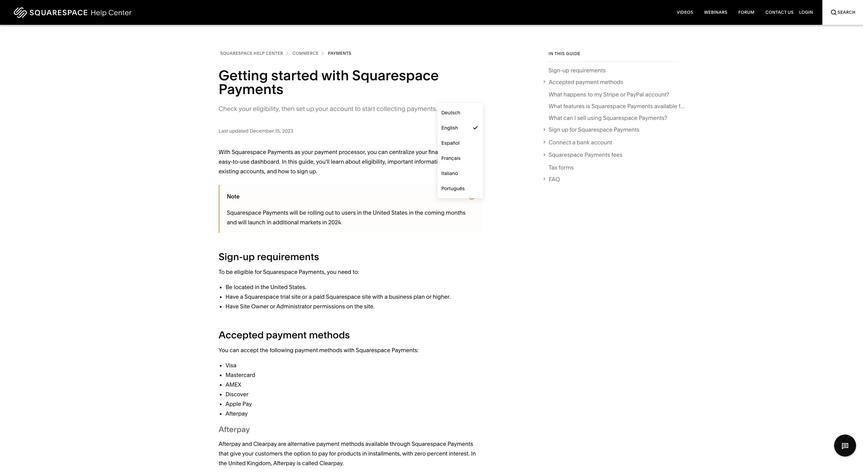 Task type: locate. For each thing, give the bounding box(es) containing it.
the left coming
[[415, 209, 424, 216]]

trial
[[281, 293, 290, 300]]

0 horizontal spatial about
[[346, 158, 361, 165]]

a left the paid
[[309, 293, 312, 300]]

pay
[[319, 450, 328, 457]]

0 horizontal spatial is
[[297, 460, 301, 467]]

your up the information at top
[[416, 149, 427, 155]]

in inside 'with squarespace payments as your payment processor, you can centralize your finances in one easy-to-use dashboard. in this guide, you'll learn about eligibility, important information about your existing accounts, and how to sign up.'
[[282, 158, 287, 165]]

0 horizontal spatial can
[[230, 347, 239, 354]]

have down 'be'
[[226, 293, 239, 300]]

in right interest.
[[471, 450, 476, 457]]

will left launch
[[238, 219, 247, 226]]

states
[[392, 209, 408, 216]]

payment for your
[[315, 149, 338, 155]]

your inside "afterpay and clearpay are alternative payment methods available through squarespace payments that give your customers the option to pay for products in installments, with zero percent interest. in the united kingdom, afterpay is called clearpay."
[[242, 450, 254, 457]]

0 horizontal spatial sign-up requirements
[[219, 251, 319, 263]]

0 vertical spatial up
[[563, 67, 570, 74]]

with inside 'be located in the united states. have a squarespace trial site or a paid squarespace site with a business plan or higher. have site owner or administrator permissions on the site.'
[[373, 293, 383, 300]]

payment for following
[[295, 347, 318, 354]]

1 vertical spatial have
[[226, 303, 239, 310]]

1 horizontal spatial sign-
[[549, 67, 563, 74]]

can for what can i sell using squarespace payments?
[[564, 115, 573, 122]]

what inside what features is squarespace payments available for? "link"
[[549, 103, 563, 110]]

sign-up requirements up to be eligible for squarespace payments, you need to:
[[219, 251, 319, 263]]

in left the "guide" in the top of the page
[[549, 51, 554, 56]]

0 horizontal spatial eligibility,
[[253, 105, 280, 113]]

1 vertical spatial you
[[327, 269, 337, 275]]

be
[[226, 284, 233, 291]]

the right accept
[[260, 347, 269, 354]]

commerce link
[[293, 50, 319, 57]]

1 horizontal spatial site
[[362, 293, 371, 300]]

squarespace up use
[[232, 149, 266, 155]]

us
[[788, 10, 794, 15]]

squarespace inside "afterpay and clearpay are alternative payment methods available through squarespace payments that give your customers the option to pay for products in installments, with zero percent interest. in the united kingdom, afterpay is called clearpay."
[[412, 441, 447, 448]]

in this guide
[[549, 51, 581, 56]]

1 vertical spatial for
[[329, 450, 336, 457]]

and left launch
[[227, 219, 237, 226]]

your down the one in the top of the page
[[462, 158, 474, 165]]

0 horizontal spatial this
[[288, 158, 297, 165]]

to left start on the left
[[355, 105, 361, 113]]

payments up interest.
[[448, 441, 473, 448]]

2 have from the top
[[226, 303, 239, 310]]

eligible
[[234, 269, 254, 275]]

0 horizontal spatial site
[[292, 293, 301, 300]]

getting started with squarespace payments
[[219, 67, 439, 98]]

requirements up to be eligible for squarespace payments, you need to:
[[257, 251, 319, 263]]

1 horizontal spatial can
[[378, 149, 388, 155]]

videos link
[[672, 0, 699, 25]]

eligibility, down processor,
[[362, 158, 386, 165]]

learn
[[331, 158, 344, 165]]

2 horizontal spatial united
[[373, 209, 390, 216]]

give
[[230, 450, 241, 457]]

you'll
[[316, 158, 330, 165]]

discover
[[226, 391, 249, 398]]

0 vertical spatial united
[[373, 209, 390, 216]]

0 horizontal spatial united
[[228, 460, 246, 467]]

0 vertical spatial this
[[555, 51, 565, 56]]

0 vertical spatial what
[[549, 91, 563, 98]]

payment right following
[[295, 347, 318, 354]]

2 horizontal spatial a
[[385, 293, 388, 300]]

payment inside "afterpay and clearpay are alternative payment methods available through squarespace payments that give your customers the option to pay for products in installments, with zero percent interest. in the united kingdom, afterpay is called clearpay."
[[317, 441, 340, 448]]

owner
[[251, 303, 269, 310]]

what left features at the top
[[549, 103, 563, 110]]

this down as
[[288, 158, 297, 165]]

administrator
[[277, 303, 312, 310]]

0 horizontal spatial in
[[282, 158, 287, 165]]

1 horizontal spatial about
[[446, 158, 461, 165]]

your right give
[[242, 450, 254, 457]]

0 vertical spatial have
[[226, 293, 239, 300]]

to right how
[[291, 168, 296, 175]]

payments up "check" at the top of the page
[[219, 81, 284, 98]]

0 vertical spatial methods
[[309, 329, 350, 341]]

this left the "guide" in the top of the page
[[555, 51, 565, 56]]

2 vertical spatial in
[[471, 450, 476, 457]]

and inside squarespace payments will be rolling out to users in the united states in the coming months and will launch in additional markets in 2024.
[[227, 219, 237, 226]]

1 horizontal spatial and
[[242, 441, 252, 448]]

2 horizontal spatial up
[[563, 67, 570, 74]]

united left states
[[373, 209, 390, 216]]

1 about from the left
[[346, 158, 361, 165]]

accept
[[241, 347, 259, 354]]

0 horizontal spatial available
[[366, 441, 389, 448]]

squarespace help center
[[220, 51, 283, 56]]

united inside 'be located in the united states. have a squarespace trial site or a paid squarespace site with a business plan or higher. have site owner or administrator permissions on the site.'
[[271, 284, 288, 291]]

you can accept the following payment methods with squarespace payments:
[[219, 347, 419, 354]]

payments up additional
[[263, 209, 289, 216]]

1 vertical spatial available
[[366, 441, 389, 448]]

squarespace inside "getting started with squarespace payments"
[[352, 67, 439, 84]]

1 horizontal spatial requirements
[[571, 67, 606, 74]]

squarespace up launch
[[227, 209, 262, 216]]

what for what happens to my stripe or paypal account?
[[549, 91, 563, 98]]

1 horizontal spatial you
[[368, 149, 377, 155]]

sign-up requirements down the "guide" in the top of the page
[[549, 67, 606, 74]]

processor,
[[339, 149, 366, 155]]

squarespace down the "what happens to my stripe or paypal account?" link
[[592, 103, 626, 110]]

0 horizontal spatial you
[[327, 269, 337, 275]]

0 vertical spatial be
[[300, 209, 306, 216]]

1 vertical spatial united
[[271, 284, 288, 291]]

higher.
[[433, 293, 451, 300]]

can left i on the right of the page
[[564, 115, 573, 122]]

1 horizontal spatial will
[[290, 209, 298, 216]]

contact
[[766, 10, 787, 15]]

0 horizontal spatial will
[[238, 219, 247, 226]]

1 english from the left
[[441, 125, 458, 131]]

0 vertical spatial can
[[564, 115, 573, 122]]

stripe
[[604, 91, 619, 98]]

3 what from the top
[[549, 115, 563, 122]]

payments link
[[328, 50, 352, 57]]

methods inside "afterpay and clearpay are alternative payment methods available through squarespace payments that give your customers the option to pay for products in installments, with zero percent interest. in the united kingdom, afterpay is called clearpay."
[[341, 441, 364, 448]]

and inside "afterpay and clearpay are alternative payment methods available through squarespace payments that give your customers the option to pay for products in installments, with zero percent interest. in the united kingdom, afterpay is called clearpay."
[[242, 441, 252, 448]]

you left need
[[327, 269, 337, 275]]

2 what from the top
[[549, 103, 563, 110]]

you right processor,
[[368, 149, 377, 155]]

2 vertical spatial and
[[242, 441, 252, 448]]

united up the trial
[[271, 284, 288, 291]]

1 horizontal spatial for
[[329, 450, 336, 457]]

about down processor,
[[346, 158, 361, 165]]

getting
[[219, 67, 268, 84]]

guide,
[[299, 158, 315, 165]]

available
[[655, 103, 678, 110], [366, 441, 389, 448]]

1 have from the top
[[226, 293, 239, 300]]

commerce
[[293, 51, 319, 56]]

sign- up to in the bottom of the page
[[219, 251, 243, 263]]

to left pay
[[312, 450, 317, 457]]

sign- down 'in this guide'
[[549, 67, 563, 74]]

have left site
[[226, 303, 239, 310]]

the down are
[[284, 450, 293, 457]]

1 vertical spatial what
[[549, 103, 563, 110]]

up down 'in this guide'
[[563, 67, 570, 74]]

easy-
[[219, 158, 233, 165]]

0 vertical spatial and
[[267, 168, 277, 175]]

a down located
[[240, 293, 243, 300]]

afterpay inside visa mastercard amex discover apple pay afterpay
[[226, 410, 248, 417]]

with inside "getting started with squarespace payments"
[[321, 67, 349, 84]]

sign-
[[549, 67, 563, 74], [219, 251, 243, 263]]

up right set
[[307, 105, 314, 113]]

you inside 'with squarespace payments as your payment processor, you can centralize your finances in one easy-to-use dashboard. in this guide, you'll learn about eligibility, important information about your existing accounts, and how to sign up.'
[[368, 149, 377, 155]]

in up how
[[282, 158, 287, 165]]

0 horizontal spatial a
[[240, 293, 243, 300]]

0 vertical spatial in
[[549, 51, 554, 56]]

1 vertical spatial can
[[378, 149, 388, 155]]

will up additional
[[290, 209, 298, 216]]

available up installments,
[[366, 441, 389, 448]]

2 horizontal spatial in
[[549, 51, 554, 56]]

to-
[[233, 158, 240, 165]]

site.
[[364, 303, 375, 310]]

forms
[[559, 164, 574, 171]]

2 vertical spatial up
[[243, 251, 255, 263]]

payment up you'll
[[315, 149, 338, 155]]

payments?
[[639, 115, 668, 122]]

permissions
[[313, 303, 345, 310]]

2 horizontal spatial can
[[564, 115, 573, 122]]

squarespace up percent
[[412, 441, 447, 448]]

payments left as
[[268, 149, 293, 155]]

payments inside "afterpay and clearpay are alternative payment methods available through squarespace payments that give your customers the option to pay for products in installments, with zero percent interest. in the united kingdom, afterpay is called clearpay."
[[448, 441, 473, 448]]

on
[[347, 303, 353, 310]]

requirements
[[571, 67, 606, 74], [257, 251, 319, 263]]

i
[[575, 115, 576, 122]]

0 horizontal spatial be
[[226, 269, 233, 275]]

1 vertical spatial eligibility,
[[362, 158, 386, 165]]

in left the one in the top of the page
[[452, 149, 457, 155]]

option
[[294, 450, 311, 457]]

what inside the "what happens to my stripe or paypal account?" link
[[549, 91, 563, 98]]

customers
[[255, 450, 283, 457]]

2 english from the left
[[442, 125, 458, 131]]

set
[[296, 105, 305, 113]]

1 horizontal spatial is
[[586, 103, 591, 110]]

your up guide,
[[302, 149, 313, 155]]

about up italiano
[[446, 158, 461, 165]]

1 vertical spatial is
[[297, 460, 301, 467]]

0 vertical spatial eligibility,
[[253, 105, 280, 113]]

payments
[[328, 51, 352, 56], [219, 81, 284, 98], [628, 103, 653, 110], [268, 149, 293, 155], [263, 209, 289, 216], [448, 441, 473, 448]]

you
[[368, 149, 377, 155], [327, 269, 337, 275]]

0 horizontal spatial and
[[227, 219, 237, 226]]

and down dashboard.
[[267, 168, 277, 175]]

1 what from the top
[[549, 91, 563, 98]]

tax forms
[[549, 164, 574, 171]]

deutsch
[[442, 110, 461, 116]]

1 horizontal spatial eligibility,
[[362, 158, 386, 165]]

requirements down the "guide" in the top of the page
[[571, 67, 606, 74]]

available inside what features is squarespace payments available for? "link"
[[655, 103, 678, 110]]

2 vertical spatial can
[[230, 347, 239, 354]]

united inside "afterpay and clearpay are alternative payment methods available through squarespace payments that give your customers the option to pay for products in installments, with zero percent interest. in the united kingdom, afterpay is called clearpay."
[[228, 460, 246, 467]]

squarespace up the collecting
[[352, 67, 439, 84]]

0 horizontal spatial up
[[243, 251, 255, 263]]

português
[[442, 185, 465, 192]]

called
[[302, 460, 318, 467]]

using
[[588, 115, 602, 122]]

1 horizontal spatial up
[[307, 105, 314, 113]]

eligibility, left then
[[253, 105, 280, 113]]

your left account
[[316, 105, 328, 113]]

1 vertical spatial sign-
[[219, 251, 243, 263]]

this inside 'with squarespace payments as your payment processor, you can centralize your finances in one easy-to-use dashboard. in this guide, you'll learn about eligibility, important information about your existing accounts, and how to sign up.'
[[288, 158, 297, 165]]

site down states.
[[292, 293, 301, 300]]

visa mastercard amex discover apple pay afterpay
[[226, 362, 255, 417]]

will
[[290, 209, 298, 216], [238, 219, 247, 226]]

and left clearpay
[[242, 441, 252, 448]]

0 vertical spatial will
[[290, 209, 298, 216]]

can right you at the bottom left of the page
[[230, 347, 239, 354]]

the
[[363, 209, 372, 216], [415, 209, 424, 216], [261, 284, 269, 291], [355, 303, 363, 310], [260, 347, 269, 354], [284, 450, 293, 457], [219, 460, 227, 467]]

squarespace up states.
[[263, 269, 298, 275]]

2 vertical spatial united
[[228, 460, 246, 467]]

payments down paypal
[[628, 103, 653, 110]]

or right the plan
[[426, 293, 432, 300]]

0 vertical spatial for
[[255, 269, 262, 275]]

0 horizontal spatial sign-
[[219, 251, 243, 263]]

united down give
[[228, 460, 246, 467]]

0 vertical spatial available
[[655, 103, 678, 110]]

to
[[219, 269, 225, 275]]

up up eligible
[[243, 251, 255, 263]]

be right to in the bottom of the page
[[226, 269, 233, 275]]

is up sell
[[586, 103, 591, 110]]

in right users
[[357, 209, 362, 216]]

eligibility,
[[253, 105, 280, 113], [362, 158, 386, 165]]

in inside 'be located in the united states. have a squarespace trial site or a paid squarespace site with a business plan or higher. have site owner or administrator permissions on the site.'
[[255, 284, 260, 291]]

mastercard
[[226, 372, 255, 379]]

payments.
[[407, 105, 438, 113]]

up inside sign-up requirements link
[[563, 67, 570, 74]]

or
[[621, 91, 626, 98], [302, 293, 308, 300], [426, 293, 432, 300], [270, 303, 275, 310]]

0 vertical spatial you
[[368, 149, 377, 155]]

0 vertical spatial is
[[586, 103, 591, 110]]

english
[[441, 125, 458, 131], [442, 125, 458, 131]]

1 horizontal spatial available
[[655, 103, 678, 110]]

2 vertical spatial methods
[[341, 441, 364, 448]]

1 vertical spatial in
[[282, 158, 287, 165]]

to right out
[[335, 209, 340, 216]]

important
[[388, 158, 413, 165]]

tax
[[549, 164, 558, 171]]

be up markets
[[300, 209, 306, 216]]

methods
[[309, 329, 350, 341], [319, 347, 343, 354], [341, 441, 364, 448]]

what inside what can i sell using squarespace payments? link
[[549, 115, 563, 122]]

the right users
[[363, 209, 372, 216]]

payment up pay
[[317, 441, 340, 448]]

español
[[442, 140, 460, 146]]

0 vertical spatial sign-
[[549, 67, 563, 74]]

1 vertical spatial methods
[[319, 347, 343, 354]]

or down states.
[[302, 293, 308, 300]]

visa
[[226, 362, 237, 369]]

what left happens
[[549, 91, 563, 98]]

payments up "getting started with squarespace payments"
[[328, 51, 352, 56]]

1 vertical spatial sign-up requirements
[[219, 251, 319, 263]]

1 horizontal spatial united
[[271, 284, 288, 291]]

up
[[563, 67, 570, 74], [307, 105, 314, 113], [243, 251, 255, 263]]

1 horizontal spatial in
[[471, 450, 476, 457]]

1 vertical spatial this
[[288, 158, 297, 165]]

for right pay
[[329, 450, 336, 457]]

installments,
[[368, 450, 401, 457]]

0 vertical spatial requirements
[[571, 67, 606, 74]]

information
[[415, 158, 445, 165]]

in right products
[[362, 450, 367, 457]]

list box containing deutsch
[[438, 105, 483, 196]]

2 vertical spatial what
[[549, 115, 563, 122]]

2023
[[282, 128, 293, 134]]

in right located
[[255, 284, 260, 291]]

a left the business
[[385, 293, 388, 300]]

1 vertical spatial and
[[227, 219, 237, 226]]

1 horizontal spatial be
[[300, 209, 306, 216]]

can left centralize
[[378, 149, 388, 155]]

what happens to my stripe or paypal account? link
[[549, 90, 670, 102]]

1 vertical spatial up
[[307, 105, 314, 113]]

2 horizontal spatial and
[[267, 168, 277, 175]]

payment
[[315, 149, 338, 155], [266, 329, 307, 341], [295, 347, 318, 354], [317, 441, 340, 448]]

0 vertical spatial sign-up requirements
[[549, 67, 606, 74]]

what for what features is squarespace payments available for?
[[549, 103, 563, 110]]

is inside "afterpay and clearpay are alternative payment methods available through squarespace payments that give your customers the option to pay for products in installments, with zero percent interest. in the united kingdom, afterpay is called clearpay."
[[297, 460, 301, 467]]

site up site.
[[362, 293, 371, 300]]

is down option
[[297, 460, 301, 467]]

1 horizontal spatial a
[[309, 293, 312, 300]]

with
[[321, 67, 349, 84], [373, 293, 383, 300], [344, 347, 355, 354], [403, 450, 413, 457]]

this
[[555, 51, 565, 56], [288, 158, 297, 165]]

what left i on the right of the page
[[549, 115, 563, 122]]

list box
[[438, 105, 483, 196]]

1 vertical spatial requirements
[[257, 251, 319, 263]]

for
[[255, 269, 262, 275], [329, 450, 336, 457]]

united inside squarespace payments will be rolling out to users in the united states in the coming months and will launch in additional markets in 2024.
[[373, 209, 390, 216]]

methods for with
[[319, 347, 343, 354]]

login link
[[800, 0, 814, 25]]

check your eligibility, then set up your account to start collecting payments.
[[219, 105, 438, 113]]

payment inside 'with squarespace payments as your payment processor, you can centralize your finances in one easy-to-use dashboard. in this guide, you'll learn about eligibility, important information about your existing accounts, and how to sign up.'
[[315, 149, 338, 155]]

be inside squarespace payments will be rolling out to users in the united states in the coming months and will launch in additional markets in 2024.
[[300, 209, 306, 216]]

1 vertical spatial will
[[238, 219, 247, 226]]

for right eligible
[[255, 269, 262, 275]]

available down account?
[[655, 103, 678, 110]]

your right "check" at the top of the page
[[239, 105, 252, 113]]



Task type: vqa. For each thing, say whether or not it's contained in the screenshot.
what related to What happens to my Stripe or PayPal account?
yes



Task type: describe. For each thing, give the bounding box(es) containing it.
english inside list box
[[442, 125, 458, 131]]

account?
[[646, 91, 670, 98]]

in inside "afterpay and clearpay are alternative payment methods available through squarespace payments that give your customers the option to pay for products in installments, with zero percent interest. in the united kingdom, afterpay is called clearpay."
[[471, 450, 476, 457]]

zero
[[415, 450, 426, 457]]

with
[[219, 149, 231, 155]]

squarespace down what features is squarespace payments available for? "link"
[[603, 115, 638, 122]]

1 site from the left
[[292, 293, 301, 300]]

is inside what features is squarespace payments available for? "link"
[[586, 103, 591, 110]]

accounts,
[[240, 168, 266, 175]]

or right stripe
[[621, 91, 626, 98]]

forum
[[739, 10, 755, 15]]

centralize
[[389, 149, 415, 155]]

users
[[342, 209, 356, 216]]

sign
[[297, 168, 308, 175]]

0 horizontal spatial requirements
[[257, 251, 319, 263]]

can for you can accept the following payment methods with squarespace payments:
[[230, 347, 239, 354]]

months
[[446, 209, 466, 216]]

webinars link
[[699, 0, 733, 25]]

squarespace inside 'with squarespace payments as your payment processor, you can centralize your finances in one easy-to-use dashboard. in this guide, you'll learn about eligibility, important information about your existing accounts, and how to sign up.'
[[232, 149, 266, 155]]

what happens to my stripe or paypal account?
[[549, 91, 670, 98]]

pay
[[243, 401, 252, 408]]

contact us link
[[761, 0, 800, 25]]

to inside squarespace payments will be rolling out to users in the united states in the coming months and will launch in additional markets in 2024.
[[335, 209, 340, 216]]

start
[[362, 105, 375, 113]]

check
[[219, 105, 237, 113]]

payments,
[[299, 269, 326, 275]]

through
[[390, 441, 411, 448]]

videos
[[677, 10, 694, 15]]

dashboard.
[[251, 158, 281, 165]]

3 a from the left
[[385, 293, 388, 300]]

and inside 'with squarespace payments as your payment processor, you can centralize your finances in one easy-to-use dashboard. in this guide, you'll learn about eligibility, important information about your existing accounts, and how to sign up.'
[[267, 168, 277, 175]]

to inside 'with squarespace payments as your payment processor, you can centralize your finances in one easy-to-use dashboard. in this guide, you'll learn about eligibility, important information about your existing accounts, and how to sign up.'
[[291, 168, 296, 175]]

squarespace left help
[[220, 51, 253, 56]]

how
[[278, 168, 289, 175]]

payment for alternative
[[317, 441, 340, 448]]

eligibility, inside 'with squarespace payments as your payment processor, you can centralize your finances in one easy-to-use dashboard. in this guide, you'll learn about eligibility, important information about your existing accounts, and how to sign up.'
[[362, 158, 386, 165]]

center
[[266, 51, 283, 56]]

in inside 'with squarespace payments as your payment processor, you can centralize your finances in one easy-to-use dashboard. in this guide, you'll learn about eligibility, important information about your existing accounts, and how to sign up.'
[[452, 149, 457, 155]]

one
[[458, 149, 468, 155]]

then
[[282, 105, 295, 113]]

the down that on the left
[[219, 460, 227, 467]]

payments inside what features is squarespace payments available for? "link"
[[628, 103, 653, 110]]

the right on
[[355, 303, 363, 310]]

updated
[[229, 128, 249, 134]]

help
[[254, 51, 265, 56]]

payments inside "getting started with squarespace payments"
[[219, 81, 284, 98]]

site
[[240, 303, 250, 310]]

collecting
[[377, 105, 406, 113]]

in right states
[[409, 209, 414, 216]]

accepted
[[219, 329, 264, 341]]

products
[[338, 450, 361, 457]]

english inside popup button
[[441, 125, 458, 131]]

you
[[219, 347, 228, 354]]

squarespace inside squarespace payments will be rolling out to users in the united states in the coming months and will launch in additional markets in 2024.
[[227, 209, 262, 216]]

paid
[[313, 293, 325, 300]]

in inside "afterpay and clearpay are alternative payment methods available through squarespace payments that give your customers the option to pay for products in installments, with zero percent interest. in the united kingdom, afterpay is called clearpay."
[[362, 450, 367, 457]]

rolling
[[308, 209, 324, 216]]

located
[[234, 284, 254, 291]]

or right owner
[[270, 303, 275, 310]]

15,
[[275, 128, 281, 134]]

clearpay.
[[320, 460, 344, 467]]

started
[[271, 67, 318, 84]]

with inside "afterpay and clearpay are alternative payment methods available through squarespace payments that give your customers the option to pay for products in installments, with zero percent interest. in the united kingdom, afterpay is called clearpay."
[[403, 450, 413, 457]]

sign-up requirements link
[[549, 65, 606, 77]]

that
[[219, 450, 229, 457]]

english button
[[438, 120, 483, 135]]

1 horizontal spatial this
[[555, 51, 565, 56]]

in left the 2024.
[[322, 219, 327, 226]]

squarespace inside "link"
[[592, 103, 626, 110]]

markets
[[300, 219, 321, 226]]

for?
[[679, 103, 689, 110]]

what features is squarespace payments available for?
[[549, 103, 689, 110]]

available inside "afterpay and clearpay are alternative payment methods available through squarespace payments that give your customers the option to pay for products in installments, with zero percent interest. in the united kingdom, afterpay is called clearpay."
[[366, 441, 389, 448]]

coming
[[425, 209, 445, 216]]

the up owner
[[261, 284, 269, 291]]

payments inside squarespace payments will be rolling out to users in the united states in the coming months and will launch in additional markets in 2024.
[[263, 209, 289, 216]]

payments:
[[392, 347, 419, 354]]

launch
[[248, 219, 266, 226]]

what can i sell using squarespace payments? link
[[549, 113, 668, 125]]

français
[[442, 155, 461, 161]]

need
[[338, 269, 352, 275]]

happens
[[564, 91, 587, 98]]

what can i sell using squarespace payments?
[[549, 115, 668, 122]]

in right launch
[[267, 219, 272, 226]]

2 about from the left
[[446, 158, 461, 165]]

business
[[389, 293, 412, 300]]

for inside "afterpay and clearpay are alternative payment methods available through squarespace payments that give your customers the option to pay for products in installments, with zero percent interest. in the united kingdom, afterpay is called clearpay."
[[329, 450, 336, 457]]

can inside 'with squarespace payments as your payment processor, you can centralize your finances in one easy-to-use dashboard. in this guide, you'll learn about eligibility, important information about your existing accounts, and how to sign up.'
[[378, 149, 388, 155]]

payments inside 'with squarespace payments as your payment processor, you can centralize your finances in one easy-to-use dashboard. in this guide, you'll learn about eligibility, important information about your existing accounts, and how to sign up.'
[[268, 149, 293, 155]]

squarespace up on
[[326, 293, 361, 300]]

to inside "afterpay and clearpay are alternative payment methods available through squarespace payments that give your customers the option to pay for products in installments, with zero percent interest. in the united kingdom, afterpay is called clearpay."
[[312, 450, 317, 457]]

accepted payment methods
[[219, 329, 350, 341]]

as
[[295, 149, 301, 155]]

clearpay
[[253, 441, 277, 448]]

1 vertical spatial be
[[226, 269, 233, 275]]

1 a from the left
[[240, 293, 243, 300]]

squarespace help center link
[[220, 50, 283, 57]]

squarespace up owner
[[245, 293, 279, 300]]

to be eligible for squarespace payments, you need to:
[[219, 269, 359, 275]]

2 a from the left
[[309, 293, 312, 300]]

additional
[[273, 219, 299, 226]]

existing
[[219, 168, 239, 175]]

methods for available
[[341, 441, 364, 448]]

to:
[[353, 269, 359, 275]]

account
[[330, 105, 354, 113]]

forum link
[[733, 0, 761, 25]]

sell
[[578, 115, 586, 122]]

squarespace left payments:
[[356, 347, 391, 354]]

0 horizontal spatial for
[[255, 269, 262, 275]]

are
[[278, 441, 287, 448]]

up.
[[309, 168, 318, 175]]

to left my
[[588, 91, 593, 98]]

be located in the united states. have a squarespace trial site or a paid squarespace site with a business plan or higher. have site owner or administrator permissions on the site.
[[226, 284, 451, 310]]

2024.
[[328, 219, 342, 226]]

following
[[270, 347, 294, 354]]

payment up following
[[266, 329, 307, 341]]

what features is squarespace payments available for? link
[[549, 102, 689, 113]]

2 site from the left
[[362, 293, 371, 300]]

apple
[[226, 401, 241, 408]]

december
[[250, 128, 274, 134]]

what for what can i sell using squarespace payments?
[[549, 115, 563, 122]]

webinars
[[705, 10, 728, 15]]

1 horizontal spatial sign-up requirements
[[549, 67, 606, 74]]

last
[[219, 128, 228, 134]]



